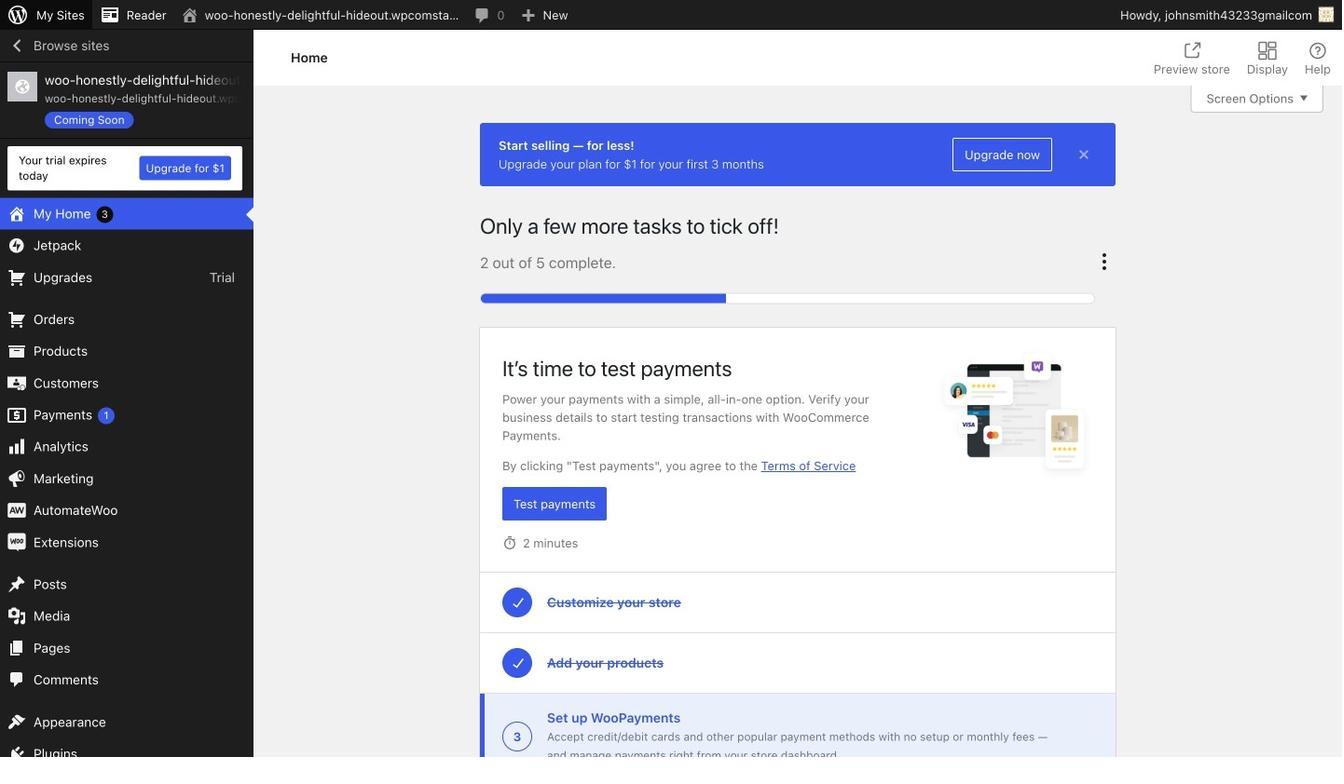 Task type: describe. For each thing, give the bounding box(es) containing it.
payment illustration image
[[934, 347, 1093, 481]]

display options image
[[1256, 40, 1279, 62]]

timer image
[[502, 536, 517, 551]]



Task type: vqa. For each thing, say whether or not it's contained in the screenshot.
payment illustration image
yes



Task type: locate. For each thing, give the bounding box(es) containing it.
main menu navigation
[[0, 30, 254, 758]]

tab list
[[1143, 30, 1342, 86]]

toolbar navigation
[[0, 0, 1342, 34]]

dismiss this banner. image
[[1075, 145, 1093, 164]]

task list options image
[[1093, 251, 1116, 273]]



